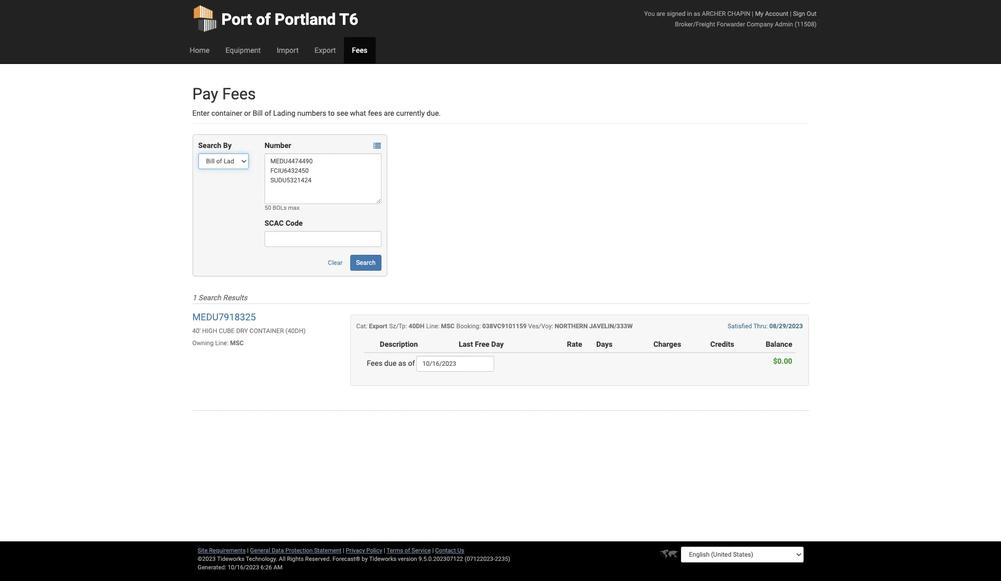 Task type: describe. For each thing, give the bounding box(es) containing it.
days
[[596, 340, 613, 349]]

1 horizontal spatial line:
[[426, 323, 440, 330]]

in
[[687, 10, 692, 17]]

clear button
[[322, 255, 349, 271]]

container
[[211, 109, 242, 118]]

requirements
[[209, 548, 246, 555]]

08/29/2023
[[770, 323, 803, 330]]

9.5.0.202307122
[[419, 556, 463, 563]]

satisfied
[[728, 323, 752, 330]]

scac code
[[265, 219, 303, 228]]

dry
[[236, 328, 248, 335]]

forecast®
[[333, 556, 360, 563]]

scac
[[265, 219, 284, 228]]

sz/tp:
[[389, 323, 407, 330]]

home button
[[182, 37, 218, 64]]

policy
[[367, 548, 382, 555]]

equipment button
[[218, 37, 269, 64]]

medu7918325 link
[[192, 312, 256, 323]]

generated:
[[198, 565, 226, 572]]

export inside popup button
[[315, 46, 336, 55]]

msc inside medu7918325 40' high cube dry container (40dh) owning line: msc
[[230, 340, 244, 347]]

or
[[244, 109, 251, 118]]

©2023 tideworks
[[198, 556, 244, 563]]

data
[[272, 548, 284, 555]]

| up tideworks
[[384, 548, 385, 555]]

code
[[286, 219, 303, 228]]

description
[[380, 340, 418, 349]]

balance
[[766, 340, 793, 349]]

| left my at the top right of the page
[[752, 10, 754, 17]]

owning
[[192, 340, 214, 347]]

privacy
[[346, 548, 365, 555]]

number
[[265, 141, 291, 150]]

fees for fees
[[352, 46, 368, 55]]

1 vertical spatial fees
[[222, 85, 256, 103]]

(07122023-
[[465, 556, 495, 563]]

site
[[198, 548, 208, 555]]

site requirements | general data protection statement | privacy policy | terms of service | contact us ©2023 tideworks technology. all rights reserved. forecast® by tideworks version 9.5.0.202307122 (07122023-2235) generated: 10/16/2023 6:26 am
[[198, 548, 510, 572]]

SCAC Code text field
[[265, 231, 382, 247]]

privacy policy link
[[346, 548, 382, 555]]

sign
[[793, 10, 806, 17]]

port of portland t6 link
[[192, 0, 358, 37]]

1
[[192, 294, 197, 302]]

out
[[807, 10, 817, 17]]

cat: export sz/tp: 40dh line: msc booking: 038vc9101159 ves/voy: northern javelin/333w
[[356, 323, 633, 330]]

40'
[[192, 328, 201, 335]]

| left general
[[247, 548, 249, 555]]

medu7918325 40' high cube dry container (40dh) owning line: msc
[[192, 312, 306, 347]]

broker/freight
[[675, 21, 715, 28]]

038vc9101159
[[482, 323, 527, 330]]

am
[[274, 565, 283, 572]]

cat:
[[356, 323, 367, 330]]

pay fees
[[192, 85, 256, 103]]

0 vertical spatial msc
[[441, 323, 455, 330]]

thru:
[[754, 323, 768, 330]]

ves/voy:
[[528, 323, 553, 330]]

by
[[362, 556, 368, 563]]

50 bols max
[[265, 205, 300, 212]]

bols
[[273, 205, 287, 212]]

2235)
[[495, 556, 510, 563]]

| left sign
[[790, 10, 792, 17]]

portland
[[275, 10, 336, 29]]

terms
[[387, 548, 403, 555]]

fees due as of
[[367, 359, 417, 368]]

line: inside medu7918325 40' high cube dry container (40dh) owning line: msc
[[215, 340, 229, 347]]

signed
[[667, 10, 686, 17]]

as inside you are signed in as archer chapin | my account | sign out broker/freight forwarder company admin (11508)
[[694, 10, 701, 17]]

high
[[202, 328, 217, 335]]

chapin
[[728, 10, 751, 17]]

10/16/2023
[[228, 565, 259, 572]]

contact
[[435, 548, 456, 555]]

charges
[[654, 340, 681, 349]]

fees
[[368, 109, 382, 118]]

by
[[223, 141, 232, 150]]

of right port at the left top of the page
[[256, 10, 271, 29]]

| up the 9.5.0.202307122
[[432, 548, 434, 555]]

cube
[[219, 328, 235, 335]]

forwarder
[[717, 21, 745, 28]]

statement
[[314, 548, 342, 555]]

enter
[[192, 109, 210, 118]]

search for search
[[356, 259, 376, 267]]

last
[[459, 340, 473, 349]]

credits
[[711, 340, 735, 349]]

of inside site requirements | general data protection statement | privacy policy | terms of service | contact us ©2023 tideworks technology. all rights reserved. forecast® by tideworks version 9.5.0.202307122 (07122023-2235) generated: 10/16/2023 6:26 am
[[405, 548, 410, 555]]



Task type: locate. For each thing, give the bounding box(es) containing it.
of up the version
[[405, 548, 410, 555]]

us
[[458, 548, 464, 555]]

as
[[694, 10, 701, 17], [398, 359, 406, 368]]

archer
[[702, 10, 726, 17]]

0 vertical spatial line:
[[426, 323, 440, 330]]

as right due
[[398, 359, 406, 368]]

fees
[[352, 46, 368, 55], [222, 85, 256, 103], [367, 359, 383, 368]]

0 horizontal spatial export
[[315, 46, 336, 55]]

fees for fees due as of
[[367, 359, 383, 368]]

0 vertical spatial export
[[315, 46, 336, 55]]

site requirements link
[[198, 548, 246, 555]]

rights
[[287, 556, 304, 563]]

of
[[256, 10, 271, 29], [265, 109, 271, 118], [408, 359, 415, 368], [405, 548, 410, 555]]

contact us link
[[435, 548, 464, 555]]

search button
[[350, 255, 382, 271]]

pay
[[192, 85, 218, 103]]

service
[[412, 548, 431, 555]]

port of portland t6
[[222, 10, 358, 29]]

0 vertical spatial search
[[198, 141, 221, 150]]

you
[[644, 10, 655, 17]]

import
[[277, 46, 299, 55]]

2 vertical spatial fees
[[367, 359, 383, 368]]

due.
[[427, 109, 441, 118]]

1 horizontal spatial as
[[694, 10, 701, 17]]

search
[[198, 141, 221, 150], [356, 259, 376, 267], [198, 294, 221, 302]]

1 vertical spatial are
[[384, 109, 394, 118]]

bill
[[253, 109, 263, 118]]

company
[[747, 21, 774, 28]]

of right due
[[408, 359, 415, 368]]

line: right 40dh
[[426, 323, 440, 330]]

lading
[[273, 109, 295, 118]]

0 horizontal spatial line:
[[215, 340, 229, 347]]

1 vertical spatial export
[[369, 323, 387, 330]]

$0.00
[[773, 357, 793, 366]]

1 horizontal spatial are
[[657, 10, 665, 17]]

2 vertical spatial search
[[198, 294, 221, 302]]

home
[[190, 46, 210, 55]]

fees up or
[[222, 85, 256, 103]]

day
[[491, 340, 504, 349]]

(11508)
[[795, 21, 817, 28]]

protection
[[285, 548, 313, 555]]

1 vertical spatial line:
[[215, 340, 229, 347]]

satisfied thru: 08/29/2023
[[728, 323, 803, 330]]

40dh
[[409, 323, 425, 330]]

line:
[[426, 323, 440, 330], [215, 340, 229, 347]]

due
[[384, 359, 397, 368]]

are
[[657, 10, 665, 17], [384, 109, 394, 118]]

account
[[765, 10, 789, 17]]

fees down t6
[[352, 46, 368, 55]]

1 vertical spatial as
[[398, 359, 406, 368]]

free
[[475, 340, 490, 349]]

clear
[[328, 259, 343, 267]]

enter container or bill of lading numbers to see what fees are currently due.
[[192, 109, 441, 118]]

msc down dry
[[230, 340, 244, 347]]

sign out link
[[793, 10, 817, 17]]

reserved.
[[305, 556, 331, 563]]

(40dh)
[[286, 328, 306, 335]]

terms of service link
[[387, 548, 431, 555]]

0 horizontal spatial as
[[398, 359, 406, 368]]

0 horizontal spatial msc
[[230, 340, 244, 347]]

fees left due
[[367, 359, 383, 368]]

admin
[[775, 21, 793, 28]]

fees button
[[344, 37, 376, 64]]

0 horizontal spatial are
[[384, 109, 394, 118]]

search left by
[[198, 141, 221, 150]]

max
[[288, 205, 300, 212]]

export left fees "dropdown button"
[[315, 46, 336, 55]]

are right you
[[657, 10, 665, 17]]

None text field
[[417, 356, 495, 372]]

of right bill
[[265, 109, 271, 118]]

export right cat: on the left
[[369, 323, 387, 330]]

javelin/333w
[[590, 323, 633, 330]]

search right "clear" button
[[356, 259, 376, 267]]

technology.
[[246, 556, 277, 563]]

1 horizontal spatial msc
[[441, 323, 455, 330]]

as right in on the right of the page
[[694, 10, 701, 17]]

0 vertical spatial as
[[694, 10, 701, 17]]

1 horizontal spatial export
[[369, 323, 387, 330]]

line: down cube
[[215, 340, 229, 347]]

0 vertical spatial are
[[657, 10, 665, 17]]

search inside button
[[356, 259, 376, 267]]

search right 1
[[198, 294, 221, 302]]

numbers
[[297, 109, 326, 118]]

6:26
[[261, 565, 272, 572]]

Number text field
[[265, 153, 382, 204]]

port
[[222, 10, 252, 29]]

northern
[[555, 323, 588, 330]]

|
[[752, 10, 754, 17], [790, 10, 792, 17], [247, 548, 249, 555], [343, 548, 344, 555], [384, 548, 385, 555], [432, 548, 434, 555]]

equipment
[[226, 46, 261, 55]]

search by
[[198, 141, 232, 150]]

general
[[250, 548, 270, 555]]

msc left booking:
[[441, 323, 455, 330]]

show list image
[[374, 143, 381, 150]]

msc
[[441, 323, 455, 330], [230, 340, 244, 347]]

are inside you are signed in as archer chapin | my account | sign out broker/freight forwarder company admin (11508)
[[657, 10, 665, 17]]

to
[[328, 109, 335, 118]]

what
[[350, 109, 366, 118]]

my account link
[[755, 10, 789, 17]]

0 vertical spatial fees
[[352, 46, 368, 55]]

fees inside "dropdown button"
[[352, 46, 368, 55]]

see
[[337, 109, 348, 118]]

are right fees
[[384, 109, 394, 118]]

1 vertical spatial search
[[356, 259, 376, 267]]

search for search by
[[198, 141, 221, 150]]

1 vertical spatial msc
[[230, 340, 244, 347]]

you are signed in as archer chapin | my account | sign out broker/freight forwarder company admin (11508)
[[644, 10, 817, 28]]

booking:
[[457, 323, 481, 330]]

tideworks
[[369, 556, 397, 563]]

| up 'forecast®'
[[343, 548, 344, 555]]

currently
[[396, 109, 425, 118]]

medu7918325
[[192, 312, 256, 323]]

import button
[[269, 37, 307, 64]]



Task type: vqa. For each thing, say whether or not it's contained in the screenshot.
Site
yes



